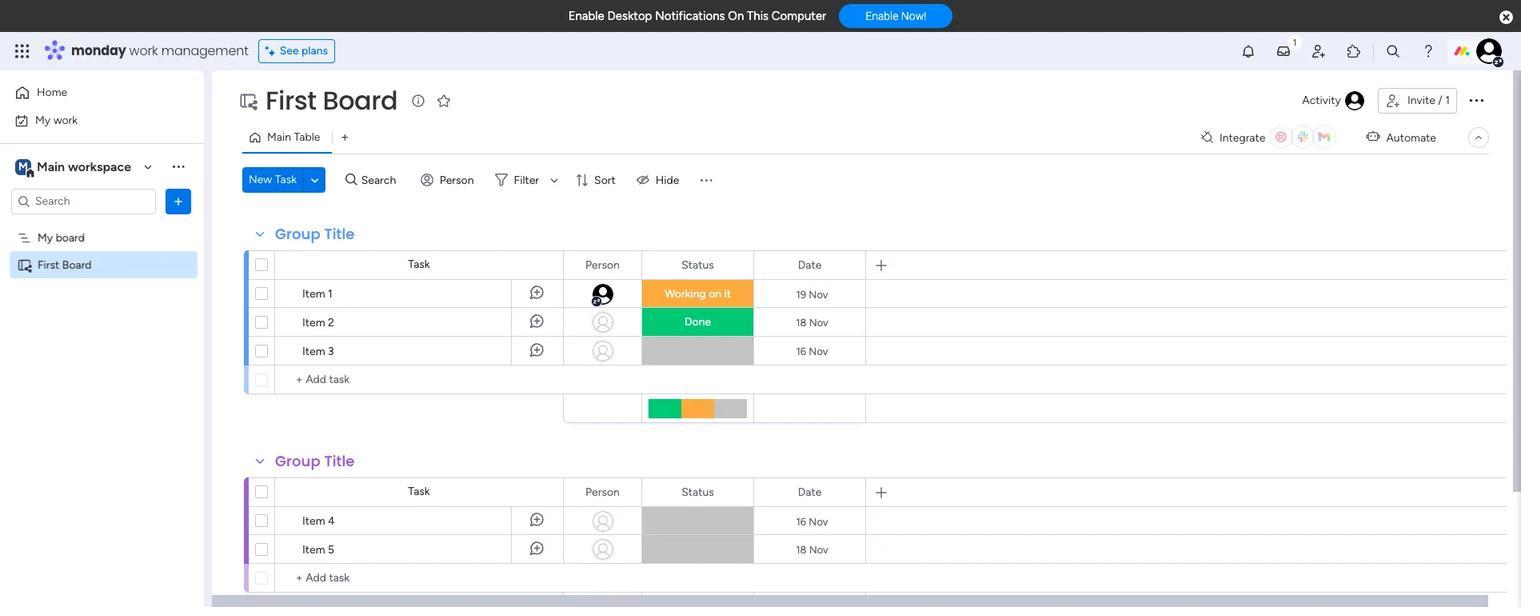 Task type: locate. For each thing, give the bounding box(es) containing it.
1 vertical spatial date field
[[794, 484, 826, 501]]

main left table
[[267, 130, 291, 144]]

my down home
[[35, 113, 51, 127]]

1 vertical spatial date
[[798, 485, 822, 499]]

see plans button
[[258, 39, 335, 63]]

item left the 3
[[302, 345, 325, 358]]

my
[[35, 113, 51, 127], [38, 231, 53, 244]]

0 vertical spatial 18 nov
[[796, 316, 829, 328]]

1 vertical spatial first
[[38, 258, 60, 272]]

0 vertical spatial date
[[798, 258, 822, 272]]

options image right '/'
[[1467, 90, 1486, 109]]

1 horizontal spatial main
[[267, 130, 291, 144]]

new
[[249, 173, 272, 186]]

my left board
[[38, 231, 53, 244]]

1 vertical spatial status
[[682, 485, 714, 499]]

Status field
[[678, 256, 718, 274], [678, 484, 718, 501]]

main
[[267, 130, 291, 144], [37, 159, 65, 174]]

2 nov from the top
[[809, 316, 829, 328]]

0 vertical spatial status
[[682, 258, 714, 272]]

First Board field
[[262, 82, 402, 118]]

first board up 'add view' icon
[[266, 82, 398, 118]]

shareable board image
[[17, 257, 32, 272]]

0 horizontal spatial first board
[[38, 258, 92, 272]]

nov for 2
[[809, 316, 829, 328]]

new task button
[[242, 167, 303, 193]]

invite members image
[[1311, 43, 1327, 59]]

angle down image
[[311, 174, 319, 186]]

date
[[798, 258, 822, 272], [798, 485, 822, 499]]

1 title from the top
[[324, 224, 355, 244]]

0 vertical spatial work
[[129, 42, 158, 60]]

2 title from the top
[[324, 451, 355, 471]]

on
[[709, 287, 722, 301]]

0 vertical spatial group title
[[275, 224, 355, 244]]

status
[[682, 258, 714, 272], [682, 485, 714, 499]]

date for 2nd date field from the bottom of the page
[[798, 258, 822, 272]]

1 vertical spatial group title field
[[271, 451, 359, 472]]

0 horizontal spatial board
[[62, 258, 92, 272]]

1 date from the top
[[798, 258, 822, 272]]

1 vertical spatial status field
[[678, 484, 718, 501]]

item 3
[[302, 345, 334, 358]]

group title field up item 4
[[271, 451, 359, 472]]

1 horizontal spatial 1
[[1446, 94, 1450, 107]]

main inside button
[[267, 130, 291, 144]]

nov for 3
[[809, 345, 828, 357]]

item 1
[[302, 287, 333, 301]]

1 vertical spatial + add task text field
[[283, 569, 556, 588]]

enable inside button
[[866, 10, 899, 23]]

work right monday in the top of the page
[[129, 42, 158, 60]]

2 16 nov from the top
[[796, 516, 828, 528]]

group up item 4
[[275, 451, 321, 471]]

1 vertical spatial 1
[[328, 287, 333, 301]]

1 vertical spatial 18
[[796, 544, 807, 556]]

0 horizontal spatial options image
[[170, 193, 186, 209]]

18 for item 5
[[796, 544, 807, 556]]

monday
[[71, 42, 126, 60]]

2 person field from the top
[[582, 484, 624, 501]]

1 horizontal spatial work
[[129, 42, 158, 60]]

workspace
[[68, 159, 131, 174]]

work for monday
[[129, 42, 158, 60]]

hide button
[[630, 167, 689, 193]]

18
[[796, 316, 807, 328], [796, 544, 807, 556]]

title
[[324, 224, 355, 244], [324, 451, 355, 471]]

title for person
[[324, 451, 355, 471]]

1 vertical spatial 16 nov
[[796, 516, 828, 528]]

1 vertical spatial 16
[[796, 516, 807, 528]]

inbox image
[[1276, 43, 1292, 59]]

list box
[[0, 221, 204, 494]]

0 vertical spatial person
[[440, 173, 474, 187]]

work down home
[[53, 113, 78, 127]]

item 2
[[302, 316, 334, 330]]

0 horizontal spatial enable
[[568, 9, 605, 23]]

1 vertical spatial main
[[37, 159, 65, 174]]

0 vertical spatial 16
[[796, 345, 807, 357]]

2 date field from the top
[[794, 484, 826, 501]]

work
[[129, 42, 158, 60], [53, 113, 78, 127]]

first up main table
[[266, 82, 317, 118]]

0 vertical spatial date field
[[794, 256, 826, 274]]

5 nov from the top
[[809, 544, 829, 556]]

1 vertical spatial group
[[275, 451, 321, 471]]

notifications
[[655, 9, 725, 23]]

1 horizontal spatial enable
[[866, 10, 899, 23]]

1 item from the top
[[302, 287, 325, 301]]

Date field
[[794, 256, 826, 274], [794, 484, 826, 501]]

dapulse integrations image
[[1202, 132, 1214, 144]]

main workspace
[[37, 159, 131, 174]]

1 nov from the top
[[809, 288, 828, 300]]

1 group title field from the top
[[271, 224, 359, 245]]

1 vertical spatial person
[[586, 258, 620, 272]]

group title field down angle down icon at the left top
[[271, 224, 359, 245]]

dapulse close image
[[1500, 10, 1514, 26]]

1 horizontal spatial options image
[[1467, 90, 1486, 109]]

1 vertical spatial 18 nov
[[796, 544, 829, 556]]

main table button
[[242, 125, 332, 150]]

18 nov
[[796, 316, 829, 328], [796, 544, 829, 556]]

item left the 4
[[302, 514, 325, 528]]

group title up item 4
[[275, 451, 355, 471]]

2 item from the top
[[302, 316, 325, 330]]

0 vertical spatial task
[[275, 173, 297, 186]]

16 nov
[[796, 345, 828, 357], [796, 516, 828, 528]]

group title for person
[[275, 451, 355, 471]]

enable desktop notifications on this computer
[[568, 9, 827, 23]]

board up 'add view' icon
[[323, 82, 398, 118]]

options image
[[1467, 90, 1486, 109], [170, 193, 186, 209]]

group title
[[275, 224, 355, 244], [275, 451, 355, 471]]

first board down my board
[[38, 258, 92, 272]]

enable
[[568, 9, 605, 23], [866, 10, 899, 23]]

0 vertical spatial group title field
[[271, 224, 359, 245]]

show board description image
[[409, 93, 428, 109]]

item
[[302, 287, 325, 301], [302, 316, 325, 330], [302, 345, 325, 358], [302, 514, 325, 528], [302, 543, 325, 557]]

0 vertical spatial status field
[[678, 256, 718, 274]]

2 group title from the top
[[275, 451, 355, 471]]

0 vertical spatial my
[[35, 113, 51, 127]]

2 vertical spatial person
[[586, 485, 620, 499]]

2 18 from the top
[[796, 544, 807, 556]]

1 group from the top
[[275, 224, 321, 244]]

0 vertical spatial options image
[[1467, 90, 1486, 109]]

see
[[280, 44, 299, 58]]

invite / 1 button
[[1378, 88, 1458, 114]]

1 group title from the top
[[275, 224, 355, 244]]

board inside list box
[[62, 258, 92, 272]]

home button
[[10, 80, 172, 106]]

2 group from the top
[[275, 451, 321, 471]]

item left 2
[[302, 316, 325, 330]]

enable for enable desktop notifications on this computer
[[568, 9, 605, 23]]

1 vertical spatial board
[[62, 258, 92, 272]]

0 vertical spatial group
[[275, 224, 321, 244]]

option
[[0, 223, 204, 226]]

first
[[266, 82, 317, 118], [38, 258, 60, 272]]

2 group title field from the top
[[271, 451, 359, 472]]

Group Title field
[[271, 224, 359, 245], [271, 451, 359, 472]]

1 vertical spatial task
[[408, 258, 430, 271]]

workspace image
[[15, 158, 31, 176]]

on
[[728, 9, 744, 23]]

0 vertical spatial 16 nov
[[796, 345, 828, 357]]

+ Add task text field
[[283, 370, 556, 390], [283, 569, 556, 588]]

2 + add task text field from the top
[[283, 569, 556, 588]]

1
[[1446, 94, 1450, 107], [328, 287, 333, 301]]

nov
[[809, 288, 828, 300], [809, 316, 829, 328], [809, 345, 828, 357], [809, 516, 828, 528], [809, 544, 829, 556]]

main for main table
[[267, 130, 291, 144]]

jacob simon image
[[1477, 38, 1502, 64]]

19
[[796, 288, 807, 300]]

1 vertical spatial my
[[38, 231, 53, 244]]

person for 1st person field from the top of the page
[[586, 258, 620, 272]]

2 date from the top
[[798, 485, 822, 499]]

1 16 from the top
[[796, 345, 807, 357]]

item 4
[[302, 514, 335, 528]]

1 18 nov from the top
[[796, 316, 829, 328]]

notifications image
[[1241, 43, 1257, 59]]

1 horizontal spatial first
[[266, 82, 317, 118]]

board down board
[[62, 258, 92, 272]]

4
[[328, 514, 335, 528]]

2 vertical spatial task
[[408, 485, 430, 498]]

group
[[275, 224, 321, 244], [275, 451, 321, 471]]

enable left desktop
[[568, 9, 605, 23]]

item for item 5
[[302, 543, 325, 557]]

group for status
[[275, 224, 321, 244]]

first right shareable board image
[[38, 258, 60, 272]]

1 18 from the top
[[796, 316, 807, 328]]

1 vertical spatial title
[[324, 451, 355, 471]]

1 up 2
[[328, 287, 333, 301]]

1 vertical spatial person field
[[582, 484, 624, 501]]

3 nov from the top
[[809, 345, 828, 357]]

my for my work
[[35, 113, 51, 127]]

shareable board image
[[238, 91, 258, 110]]

title up the 4
[[324, 451, 355, 471]]

3 item from the top
[[302, 345, 325, 358]]

0 vertical spatial board
[[323, 82, 398, 118]]

0 horizontal spatial work
[[53, 113, 78, 127]]

main inside "workspace selection" element
[[37, 159, 65, 174]]

item for item 1
[[302, 287, 325, 301]]

done
[[685, 315, 711, 329]]

1 horizontal spatial first board
[[266, 82, 398, 118]]

my for my board
[[38, 231, 53, 244]]

group title down angle down icon at the left top
[[275, 224, 355, 244]]

item left 5
[[302, 543, 325, 557]]

invite
[[1408, 94, 1436, 107]]

0 vertical spatial 18
[[796, 316, 807, 328]]

1 vertical spatial options image
[[170, 193, 186, 209]]

0 horizontal spatial main
[[37, 159, 65, 174]]

0 vertical spatial 1
[[1446, 94, 1450, 107]]

workspace options image
[[170, 159, 186, 175]]

item for item 4
[[302, 514, 325, 528]]

/
[[1439, 94, 1443, 107]]

0 vertical spatial title
[[324, 224, 355, 244]]

automate
[[1387, 131, 1437, 144]]

first board
[[266, 82, 398, 118], [38, 258, 92, 272]]

board
[[56, 231, 85, 244]]

enable left now!
[[866, 10, 899, 23]]

work inside button
[[53, 113, 78, 127]]

person
[[440, 173, 474, 187], [586, 258, 620, 272], [586, 485, 620, 499]]

my inside button
[[35, 113, 51, 127]]

board
[[323, 82, 398, 118], [62, 258, 92, 272]]

task
[[275, 173, 297, 186], [408, 258, 430, 271], [408, 485, 430, 498]]

1 status from the top
[[682, 258, 714, 272]]

2 status from the top
[[682, 485, 714, 499]]

16
[[796, 345, 807, 357], [796, 516, 807, 528]]

18 nov for item 5
[[796, 544, 829, 556]]

0 vertical spatial main
[[267, 130, 291, 144]]

Search field
[[357, 169, 405, 191]]

filter
[[514, 173, 539, 187]]

0 vertical spatial person field
[[582, 256, 624, 274]]

5 item from the top
[[302, 543, 325, 557]]

group down angle down icon at the left top
[[275, 224, 321, 244]]

title for status
[[324, 224, 355, 244]]

1 vertical spatial group title
[[275, 451, 355, 471]]

2
[[328, 316, 334, 330]]

2 18 nov from the top
[[796, 544, 829, 556]]

enable now! button
[[839, 4, 953, 28]]

plans
[[302, 44, 328, 58]]

item up item 2
[[302, 287, 325, 301]]

options image down workspace options "icon"
[[170, 193, 186, 209]]

Person field
[[582, 256, 624, 274], [582, 484, 624, 501]]

title down v2 search 'icon'
[[324, 224, 355, 244]]

0 horizontal spatial first
[[38, 258, 60, 272]]

main right workspace image
[[37, 159, 65, 174]]

select product image
[[14, 43, 30, 59]]

4 item from the top
[[302, 514, 325, 528]]

0 vertical spatial + add task text field
[[283, 370, 556, 390]]

1 right '/'
[[1446, 94, 1450, 107]]

add to favorites image
[[436, 92, 452, 108]]

1 vertical spatial work
[[53, 113, 78, 127]]



Task type: vqa. For each thing, say whether or not it's contained in the screenshot.
Google at right
no



Task type: describe. For each thing, give the bounding box(es) containing it.
status for second the status field from the top of the page
[[682, 485, 714, 499]]

add view image
[[342, 132, 348, 144]]

person button
[[414, 167, 484, 193]]

group title for status
[[275, 224, 355, 244]]

status for 1st the status field
[[682, 258, 714, 272]]

my board
[[38, 231, 85, 244]]

main table
[[267, 130, 320, 144]]

0 vertical spatial first board
[[266, 82, 398, 118]]

group title field for status
[[271, 224, 359, 245]]

management
[[161, 42, 249, 60]]

date for 2nd date field from the top
[[798, 485, 822, 499]]

2 status field from the top
[[678, 484, 718, 501]]

search everything image
[[1386, 43, 1402, 59]]

4 nov from the top
[[809, 516, 828, 528]]

1 vertical spatial first board
[[38, 258, 92, 272]]

invite / 1
[[1408, 94, 1450, 107]]

my work button
[[10, 108, 172, 133]]

group for person
[[275, 451, 321, 471]]

apps image
[[1346, 43, 1362, 59]]

see plans
[[280, 44, 328, 58]]

0 horizontal spatial 1
[[328, 287, 333, 301]]

filter button
[[488, 167, 564, 193]]

menu image
[[699, 172, 715, 188]]

work for my
[[53, 113, 78, 127]]

1 16 nov from the top
[[796, 345, 828, 357]]

person for second person field from the top
[[586, 485, 620, 499]]

1 status field from the top
[[678, 256, 718, 274]]

this
[[747, 9, 769, 23]]

sort
[[594, 173, 616, 187]]

arrow down image
[[545, 170, 564, 190]]

18 for item 2
[[796, 316, 807, 328]]

1 image
[[1288, 33, 1302, 51]]

main for main workspace
[[37, 159, 65, 174]]

v2 search image
[[346, 171, 357, 189]]

enable now!
[[866, 10, 927, 23]]

m
[[18, 160, 28, 173]]

sort button
[[569, 167, 625, 193]]

task for status
[[408, 258, 430, 271]]

task for person
[[408, 485, 430, 498]]

18 nov for item 2
[[796, 316, 829, 328]]

1 date field from the top
[[794, 256, 826, 274]]

help image
[[1421, 43, 1437, 59]]

item for item 2
[[302, 316, 325, 330]]

computer
[[772, 9, 827, 23]]

5
[[328, 543, 334, 557]]

workspace selection element
[[15, 157, 134, 178]]

activity button
[[1296, 88, 1372, 114]]

now!
[[901, 10, 927, 23]]

home
[[37, 86, 67, 99]]

0 vertical spatial first
[[266, 82, 317, 118]]

monday work management
[[71, 42, 249, 60]]

autopilot image
[[1367, 127, 1380, 147]]

enable for enable now!
[[866, 10, 899, 23]]

working
[[665, 287, 706, 301]]

1 + add task text field from the top
[[283, 370, 556, 390]]

it
[[724, 287, 731, 301]]

1 inside button
[[1446, 94, 1450, 107]]

desktop
[[608, 9, 652, 23]]

nov for 5
[[809, 544, 829, 556]]

integrate
[[1220, 131, 1266, 144]]

item 5
[[302, 543, 334, 557]]

my work
[[35, 113, 78, 127]]

19 nov
[[796, 288, 828, 300]]

item for item 3
[[302, 345, 325, 358]]

list box containing my board
[[0, 221, 204, 494]]

group title field for person
[[271, 451, 359, 472]]

hide
[[656, 173, 680, 187]]

table
[[294, 130, 320, 144]]

working on it
[[665, 287, 731, 301]]

Search in workspace field
[[34, 192, 134, 210]]

2 16 from the top
[[796, 516, 807, 528]]

activity
[[1303, 94, 1342, 107]]

collapse board header image
[[1473, 131, 1486, 144]]

person inside popup button
[[440, 173, 474, 187]]

new task
[[249, 173, 297, 186]]

1 person field from the top
[[582, 256, 624, 274]]

1 horizontal spatial board
[[323, 82, 398, 118]]

3
[[328, 345, 334, 358]]

task inside button
[[275, 173, 297, 186]]



